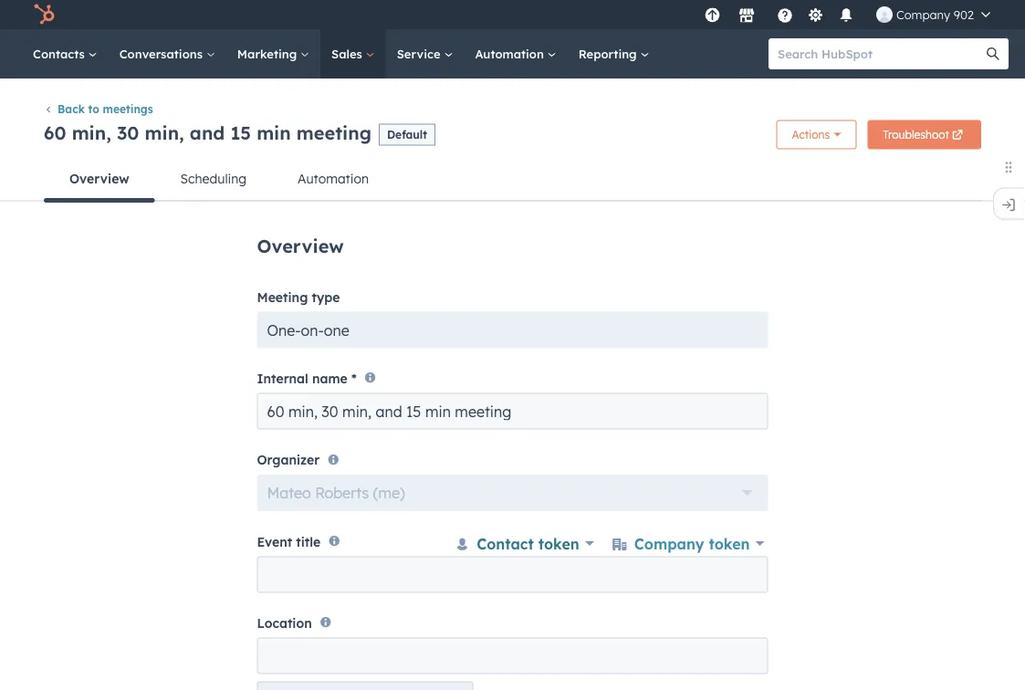 Task type: vqa. For each thing, say whether or not it's contained in the screenshot.
Sales Pipeline on the top left of the page
no



Task type: locate. For each thing, give the bounding box(es) containing it.
internal name
[[257, 370, 348, 386]]

meeting type
[[257, 289, 340, 305]]

company inside popup button
[[897, 7, 951, 22]]

1 horizontal spatial token
[[709, 535, 750, 553]]

min, down to
[[72, 121, 111, 144]]

0 vertical spatial overview
[[69, 170, 129, 186]]

troubleshoot
[[883, 128, 950, 141]]

meetings
[[103, 102, 153, 116]]

contacts link
[[22, 29, 108, 79]]

mateo roberts (me)
[[267, 484, 405, 502]]

Internal name text field
[[257, 393, 768, 430]]

automation down the 'meeting'
[[298, 170, 369, 186]]

overview up meeting type
[[257, 234, 344, 257]]

marketing
[[237, 46, 300, 61]]

meeting
[[297, 121, 372, 144]]

overview button
[[44, 156, 155, 203]]

None text field
[[268, 566, 758, 607], [257, 638, 768, 675], [268, 566, 758, 607], [257, 638, 768, 675]]

sales
[[331, 46, 366, 61]]

settings image
[[808, 8, 824, 24]]

actions
[[792, 128, 830, 141]]

automation
[[475, 46, 548, 61], [298, 170, 369, 186]]

60 min, 30 min, and 15 min meeting banner
[[44, 114, 982, 156]]

actions button
[[777, 120, 857, 149]]

0 vertical spatial company
[[897, 7, 951, 22]]

navigation
[[44, 156, 982, 203]]

0 horizontal spatial overview
[[69, 170, 129, 186]]

company for company 902
[[897, 7, 951, 22]]

service link
[[386, 29, 464, 79]]

automation up 60 min, 30 min, and 15 min meeting 'banner'
[[475, 46, 548, 61]]

location
[[257, 615, 312, 631]]

reporting
[[579, 46, 641, 61]]

upgrade link
[[701, 5, 724, 24]]

contact token button
[[451, 530, 598, 557]]

2 token from the left
[[709, 535, 750, 553]]

contact
[[477, 535, 534, 553]]

overview inside button
[[69, 170, 129, 186]]

token
[[539, 535, 580, 553], [709, 535, 750, 553]]

min,
[[72, 121, 111, 144], [145, 121, 184, 144]]

and
[[190, 121, 225, 144]]

0 horizontal spatial company
[[634, 535, 705, 553]]

1 vertical spatial company
[[634, 535, 705, 553]]

to
[[88, 102, 99, 116]]

upgrade image
[[704, 8, 721, 24]]

company inside popup button
[[634, 535, 705, 553]]

meeting
[[257, 289, 308, 305]]

1 token from the left
[[539, 535, 580, 553]]

overview down 30
[[69, 170, 129, 186]]

marketing link
[[226, 29, 321, 79]]

hubspot image
[[33, 4, 55, 26]]

0 horizontal spatial automation
[[298, 170, 369, 186]]

reporting link
[[568, 29, 661, 79]]

title
[[296, 534, 321, 550]]

30
[[117, 121, 139, 144]]

1 horizontal spatial company
[[897, 7, 951, 22]]

token for company token
[[709, 535, 750, 553]]

back
[[58, 102, 85, 116]]

min, right 30
[[145, 121, 184, 144]]

conversations link
[[108, 29, 226, 79]]

default
[[387, 128, 427, 142]]

0 horizontal spatial token
[[539, 535, 580, 553]]

settings link
[[804, 5, 827, 24]]

1 vertical spatial overview
[[257, 234, 344, 257]]

60 min, 30 min, and 15 min meeting
[[44, 121, 372, 144]]

overview
[[69, 170, 129, 186], [257, 234, 344, 257]]

0 horizontal spatial min,
[[72, 121, 111, 144]]

1 horizontal spatial overview
[[257, 234, 344, 257]]

1 horizontal spatial min,
[[145, 121, 184, 144]]

1 horizontal spatial automation
[[475, 46, 548, 61]]

internal
[[257, 370, 309, 386]]

hubspot link
[[22, 4, 68, 26]]

1 vertical spatial automation
[[298, 170, 369, 186]]

company
[[897, 7, 951, 22], [634, 535, 705, 553]]



Task type: describe. For each thing, give the bounding box(es) containing it.
company 902 menu
[[699, 0, 1004, 29]]

type
[[312, 289, 340, 305]]

0 vertical spatial automation
[[475, 46, 548, 61]]

contacts
[[33, 46, 88, 61]]

mateo
[[267, 484, 311, 502]]

Search HubSpot search field
[[769, 38, 993, 69]]

notifications button
[[831, 0, 862, 29]]

902
[[954, 7, 974, 22]]

sales link
[[321, 29, 386, 79]]

name
[[312, 370, 348, 386]]

mateo roberts (me) button
[[257, 475, 768, 511]]

company 902 button
[[866, 0, 1002, 29]]

troubleshoot link
[[868, 120, 982, 149]]

Meeting type text field
[[257, 312, 768, 348]]

token for contact token
[[539, 535, 580, 553]]

60
[[44, 121, 66, 144]]

company for company token
[[634, 535, 705, 553]]

search button
[[978, 38, 1009, 69]]

(me)
[[373, 484, 405, 502]]

15
[[230, 121, 251, 144]]

location element
[[257, 638, 768, 690]]

min
[[257, 121, 291, 144]]

organizer
[[257, 452, 320, 468]]

notifications image
[[838, 8, 855, 25]]

automation button
[[272, 156, 394, 200]]

company token
[[634, 535, 750, 553]]

scheduling
[[180, 170, 247, 186]]

automation link
[[464, 29, 568, 79]]

marketplaces button
[[728, 0, 766, 29]]

company 902
[[897, 7, 974, 22]]

navigation containing overview
[[44, 156, 982, 203]]

back to meetings
[[58, 102, 153, 116]]

event title
[[257, 534, 321, 550]]

automation inside button
[[298, 170, 369, 186]]

contact token
[[477, 535, 580, 553]]

mateo roberts image
[[876, 6, 893, 23]]

scheduling button
[[155, 156, 272, 200]]

2 min, from the left
[[145, 121, 184, 144]]

search image
[[987, 47, 1000, 60]]

1 min, from the left
[[72, 121, 111, 144]]

event title element
[[257, 530, 778, 615]]

back to meetings button
[[44, 102, 153, 116]]

conversations
[[119, 46, 206, 61]]

help button
[[770, 0, 801, 29]]

marketplaces image
[[739, 8, 755, 25]]

company token button
[[609, 530, 768, 557]]

service
[[397, 46, 444, 61]]

event
[[257, 534, 292, 550]]

help image
[[777, 8, 793, 25]]

roberts
[[315, 484, 369, 502]]



